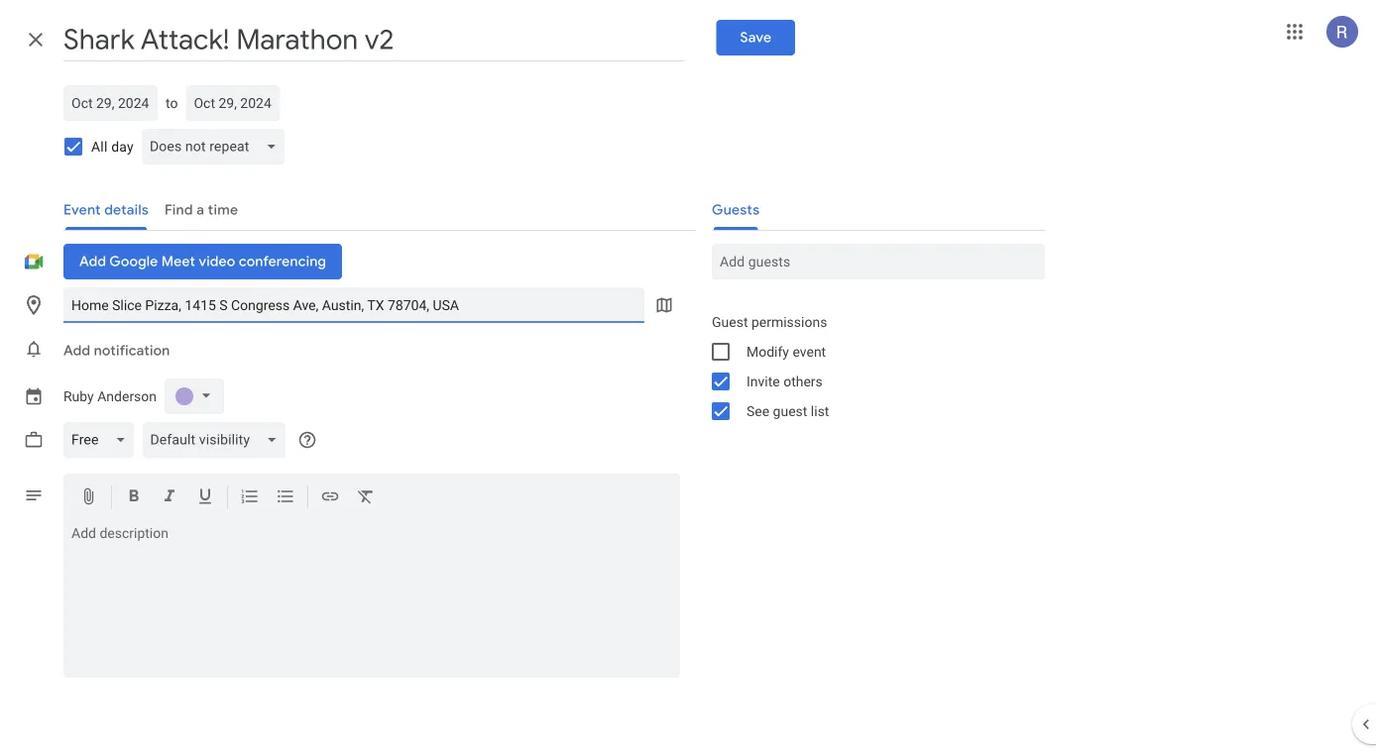 Task type: describe. For each thing, give the bounding box(es) containing it.
italic image
[[160, 487, 180, 510]]

see
[[747, 403, 770, 420]]

day
[[111, 138, 134, 155]]

save
[[740, 29, 772, 47]]

anderson
[[97, 389, 157, 405]]

insert link image
[[320, 487, 340, 510]]

guest
[[712, 314, 748, 330]]

Title text field
[[63, 18, 685, 61]]

ruby anderson
[[63, 389, 157, 405]]

bulleted list image
[[276, 487, 296, 510]]

modify
[[747, 344, 789, 360]]

bold image
[[124, 487, 144, 510]]

Guests text field
[[720, 244, 1037, 280]]

Description text field
[[63, 526, 680, 674]]

ruby
[[63, 389, 94, 405]]

event
[[793, 344, 826, 360]]

Start date text field
[[71, 91, 150, 115]]

all day
[[91, 138, 134, 155]]

notification
[[94, 342, 170, 360]]

add
[[63, 342, 90, 360]]

add notification
[[63, 342, 170, 360]]

all
[[91, 138, 108, 155]]

numbered list image
[[240, 487, 260, 510]]

remove formatting image
[[356, 487, 376, 510]]



Task type: vqa. For each thing, say whether or not it's contained in the screenshot.
permissions
yes



Task type: locate. For each thing, give the bounding box(es) containing it.
save button
[[717, 20, 796, 56]]

others
[[784, 373, 823, 390]]

permissions
[[752, 314, 828, 330]]

add notification button
[[56, 327, 178, 375]]

to
[[166, 95, 178, 111]]

None field
[[142, 129, 293, 165], [63, 423, 142, 458], [142, 423, 294, 458], [142, 129, 293, 165], [63, 423, 142, 458], [142, 423, 294, 458]]

invite
[[747, 373, 780, 390]]

list
[[811, 403, 830, 420]]

invite others
[[747, 373, 823, 390]]

group
[[696, 307, 1045, 426]]

underline image
[[195, 487, 215, 510]]

see guest list
[[747, 403, 830, 420]]

End date text field
[[194, 91, 272, 115]]

formatting options toolbar
[[63, 474, 680, 522]]

modify event
[[747, 344, 826, 360]]

group containing guest permissions
[[696, 307, 1045, 426]]

guest permissions
[[712, 314, 828, 330]]

guest
[[773, 403, 808, 420]]

Location text field
[[71, 288, 637, 323]]



